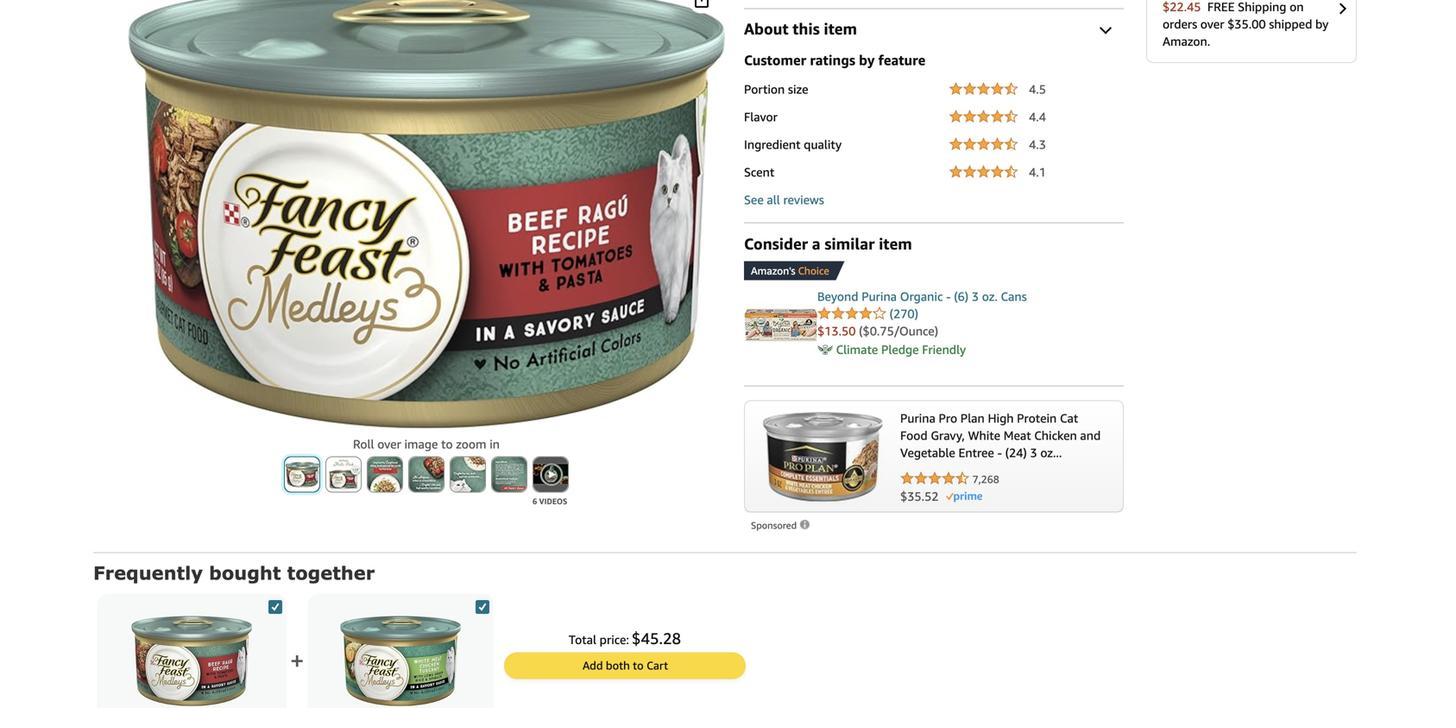 Task type: vqa. For each thing, say whether or not it's contained in the screenshot.
($0.75/ounce)
yes



Task type: locate. For each thing, give the bounding box(es) containing it.
beyond purina organic - (6) 3 oz. cans
[[818, 289, 1027, 304]]

free shipping on orders over $35.00 shipped by amazon.
[[1163, 0, 1329, 48]]

0 vertical spatial over
[[1201, 17, 1225, 31]]

by right ratings
[[859, 52, 875, 68]]

1 horizontal spatial by
[[1316, 17, 1329, 31]]

None submit
[[285, 457, 320, 492], [326, 457, 361, 492], [368, 457, 402, 492], [409, 457, 444, 492], [451, 457, 485, 492], [492, 457, 527, 492], [534, 457, 568, 492], [285, 457, 320, 492], [326, 457, 361, 492], [368, 457, 402, 492], [409, 457, 444, 492], [451, 457, 485, 492], [492, 457, 527, 492], [534, 457, 568, 492]]

amazon's
[[751, 265, 796, 277]]

shipped
[[1270, 17, 1313, 31]]

item right similar
[[879, 234, 913, 253]]

on
[[1290, 0, 1304, 14]]

free shipping on orders over $35.00 shipped by amazon. link
[[1147, 0, 1358, 63]]

over down free
[[1201, 17, 1225, 31]]

to left cart
[[633, 659, 644, 672]]

consider
[[744, 234, 808, 253]]

0 horizontal spatial over
[[378, 437, 401, 451]]

1 vertical spatial by
[[859, 52, 875, 68]]

over inside free shipping on orders over $35.00 shipped by amazon.
[[1201, 17, 1225, 31]]

to left zoom
[[441, 437, 453, 451]]

videos
[[539, 497, 568, 506]]

0 vertical spatial to
[[441, 437, 453, 451]]

climate pledge friendly image
[[818, 342, 833, 358]]

4.4
[[1030, 110, 1047, 124]]

1 horizontal spatial to
[[633, 659, 644, 672]]

0 horizontal spatial item
[[824, 19, 858, 38]]

sponsored link
[[751, 517, 812, 534]]

1 horizontal spatial over
[[1201, 17, 1225, 31]]

purina fancy feast wet cat food, medleys - (24) 3 oz. cans image
[[340, 601, 461, 708]]

1 vertical spatial item
[[879, 234, 913, 253]]

(6)
[[955, 289, 969, 304]]

-
[[947, 289, 951, 304]]

bought
[[209, 562, 281, 584]]

+
[[290, 646, 304, 675]]

image
[[405, 437, 438, 451]]

item up customer ratings by feature
[[824, 19, 858, 38]]

choice
[[799, 265, 830, 277]]

add both to cart
[[583, 659, 668, 672]]

3
[[972, 289, 979, 304]]

total
[[569, 633, 597, 647]]

friendly
[[923, 342, 967, 357]]

amazon.
[[1163, 34, 1211, 48]]

portion size
[[744, 82, 809, 96]]

free
[[1208, 0, 1235, 14]]

4.5
[[1030, 82, 1047, 96]]

feature
[[879, 52, 926, 68]]

frequently
[[93, 562, 203, 584]]

climate pledge friendly
[[837, 342, 967, 357]]

flavor
[[744, 110, 778, 124]]

over right roll
[[378, 437, 401, 451]]

$13.50 ($0.75/ounce)
[[818, 324, 939, 338]]

section expand image
[[1100, 22, 1112, 34]]

organic
[[901, 289, 943, 304]]

together
[[287, 562, 375, 584]]

frequently bought together
[[93, 562, 375, 584]]

6 videos
[[533, 497, 568, 506]]

pledge
[[882, 342, 919, 357]]

item
[[824, 19, 858, 38], [879, 234, 913, 253]]

total price: $45.28
[[569, 629, 681, 648]]

0 vertical spatial item
[[824, 19, 858, 38]]

by right "shipped"
[[1316, 17, 1329, 31]]

4.3
[[1030, 137, 1047, 152]]

over
[[1201, 17, 1225, 31], [378, 437, 401, 451]]

amazon's choice
[[751, 265, 830, 277]]

size
[[788, 82, 809, 96]]

($0.75/ounce)
[[859, 324, 939, 338]]

similar
[[825, 234, 875, 253]]

a
[[812, 234, 821, 253]]

see all reviews
[[744, 193, 825, 207]]

0 vertical spatial by
[[1316, 17, 1329, 31]]

to
[[441, 437, 453, 451], [633, 659, 644, 672]]

0 horizontal spatial by
[[859, 52, 875, 68]]

by
[[1316, 17, 1329, 31], [859, 52, 875, 68]]

reviews
[[784, 193, 825, 207]]

purina fancy feast medleys - (24) 3 oz. cans image
[[128, 0, 725, 429], [131, 601, 252, 708]]

by inside free shipping on orders over $35.00 shipped by amazon.
[[1316, 17, 1329, 31]]

0 vertical spatial purina fancy feast medleys - (24) 3 oz. cans image
[[128, 0, 725, 429]]

$45.28
[[632, 629, 681, 648]]



Task type: describe. For each thing, give the bounding box(es) containing it.
about this item button
[[744, 19, 1124, 39]]

price:
[[600, 633, 629, 647]]

4.1
[[1030, 165, 1047, 179]]

1 vertical spatial over
[[378, 437, 401, 451]]

cart
[[647, 659, 668, 672]]

about this item
[[744, 19, 858, 38]]

add
[[583, 659, 603, 672]]

1 horizontal spatial item
[[879, 234, 913, 253]]

scent
[[744, 165, 775, 179]]

(270)
[[890, 307, 919, 321]]

1 vertical spatial purina fancy feast medleys - (24) 3 oz. cans image
[[131, 601, 252, 708]]

sponsored
[[751, 520, 800, 531]]

purina
[[862, 289, 897, 304]]

1 vertical spatial to
[[633, 659, 644, 672]]

both
[[606, 659, 630, 672]]

this
[[793, 19, 820, 38]]

roll
[[353, 437, 374, 451]]

all
[[767, 193, 781, 207]]

climate
[[837, 342, 879, 357]]

zoom
[[456, 437, 487, 451]]

ingredient quality
[[744, 137, 842, 152]]

0 horizontal spatial to
[[441, 437, 453, 451]]

beyond purina organic - (6) 3 oz. cans link
[[818, 289, 1027, 304]]

cans
[[1001, 289, 1027, 304]]

(270) link
[[890, 307, 919, 321]]

customer
[[744, 52, 807, 68]]

consider a similar item
[[744, 234, 913, 253]]

customer ratings by feature
[[744, 52, 926, 68]]

checkbox image
[[269, 600, 282, 614]]

orders
[[1163, 17, 1198, 31]]

oz.
[[983, 289, 998, 304]]

see all reviews link
[[744, 193, 825, 207]]

portion
[[744, 82, 785, 96]]

quality
[[804, 137, 842, 152]]

roll over image to zoom in
[[353, 437, 500, 451]]

$35.00
[[1228, 17, 1267, 31]]

item inside dropdown button
[[824, 19, 858, 38]]

in
[[490, 437, 500, 451]]

see
[[744, 193, 764, 207]]

ingredient
[[744, 137, 801, 152]]

about
[[744, 19, 789, 38]]

leave feedback on sponsored ad element
[[751, 520, 812, 531]]

beyond
[[818, 289, 859, 304]]

$13.50
[[818, 324, 856, 338]]

checkbox image
[[476, 600, 490, 614]]

shipping
[[1239, 0, 1287, 14]]

Add both to Cart submit
[[505, 653, 745, 678]]

ratings
[[810, 52, 856, 68]]

6
[[533, 497, 537, 506]]



